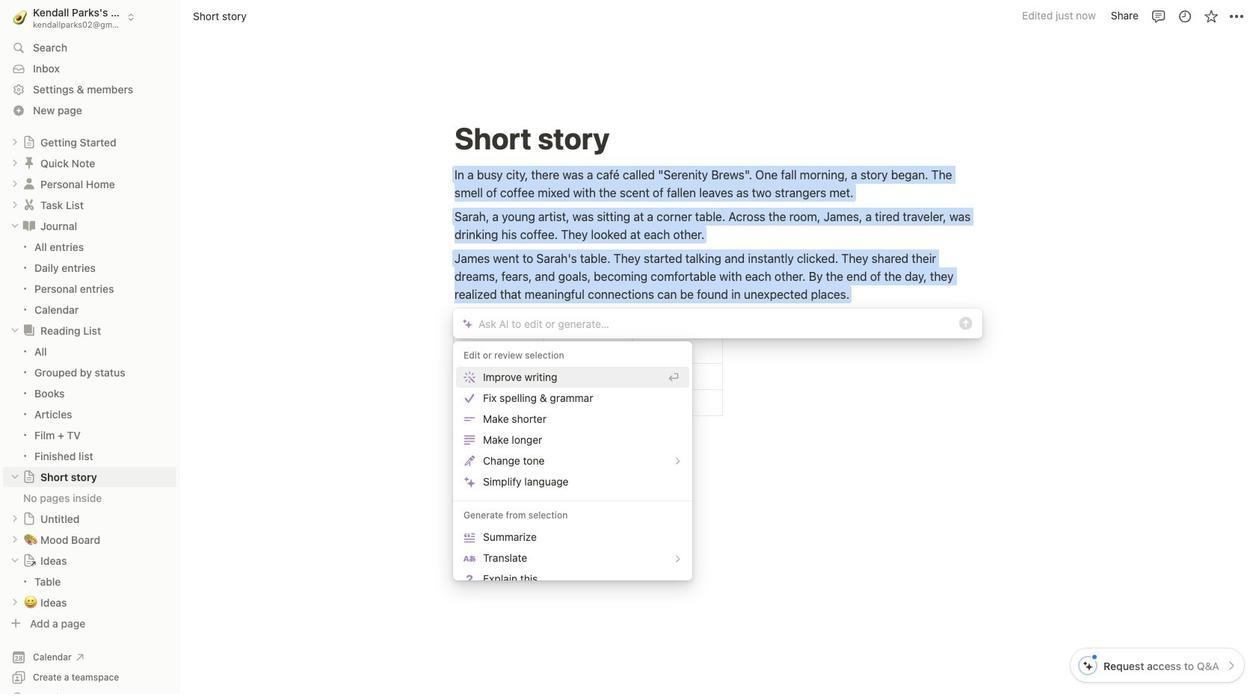 Task type: locate. For each thing, give the bounding box(es) containing it.
4 open image from the top
[[10, 201, 19, 210]]

open image
[[10, 138, 19, 147], [10, 159, 19, 168], [10, 180, 19, 189], [10, 201, 19, 210], [10, 536, 19, 545], [10, 598, 19, 607]]

6 open image from the top
[[10, 598, 19, 607]]

close image
[[10, 222, 19, 231], [10, 473, 19, 482], [10, 557, 19, 566]]

2 vertical spatial close image
[[10, 557, 19, 566]]

1 vertical spatial group
[[0, 342, 179, 466]]

send to ai image
[[959, 316, 974, 331]]

🥑 image
[[13, 8, 27, 26]]

change page icon image
[[22, 136, 36, 149], [22, 156, 37, 171], [22, 177, 37, 192], [22, 198, 37, 213], [22, 219, 37, 234], [22, 323, 37, 338], [22, 471, 36, 484], [22, 512, 36, 526], [22, 554, 36, 568]]

1 open image from the top
[[10, 138, 19, 147]]

group
[[0, 237, 179, 320], [0, 342, 179, 466]]

Ask AI to edit or generate… text field
[[479, 316, 953, 332]]

😀 image
[[24, 594, 37, 611]]

🎨 image
[[24, 531, 37, 548]]

3 open image from the top
[[10, 180, 19, 189]]

1 close image from the top
[[10, 222, 19, 231]]

0 vertical spatial close image
[[10, 222, 19, 231]]

0 vertical spatial group
[[0, 237, 179, 320]]

2 group from the top
[[0, 342, 179, 466]]

comments image
[[1151, 9, 1166, 24]]

1 vertical spatial close image
[[10, 473, 19, 482]]

menu
[[453, 342, 692, 695]]

3 close image from the top
[[10, 557, 19, 566]]



Task type: vqa. For each thing, say whether or not it's contained in the screenshot.
close sidebar icon
no



Task type: describe. For each thing, give the bounding box(es) containing it.
favorite image
[[1204, 9, 1219, 24]]

1 group from the top
[[0, 237, 179, 320]]

2 open image from the top
[[10, 159, 19, 168]]

updates image
[[1177, 9, 1192, 24]]

5 open image from the top
[[10, 536, 19, 545]]

2 close image from the top
[[10, 473, 19, 482]]

open image
[[10, 515, 19, 524]]

close image
[[10, 326, 19, 335]]



